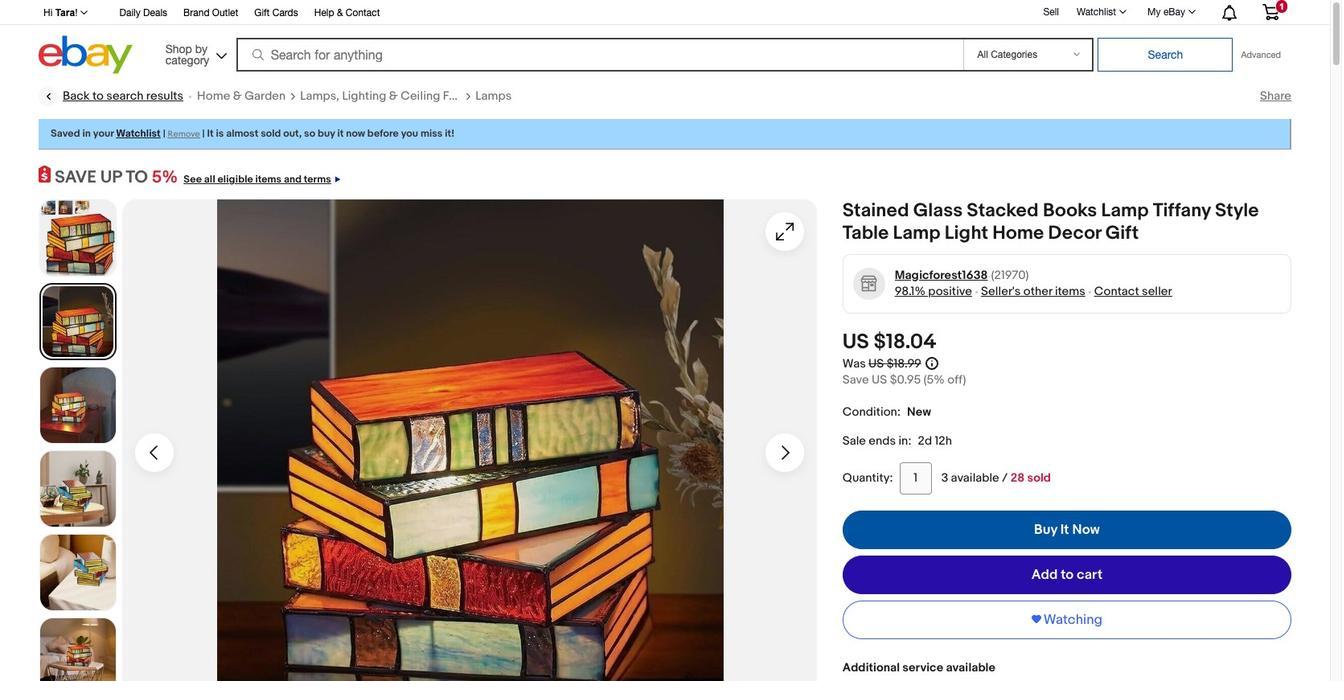 Task type: vqa. For each thing, say whether or not it's contained in the screenshot.
Hi Tara !
yes



Task type: describe. For each thing, give the bounding box(es) containing it.
out,
[[283, 127, 302, 140]]

books
[[1043, 199, 1097, 222]]

quantity:
[[843, 470, 893, 486]]

additional service available
[[843, 660, 996, 675]]

0 horizontal spatial lamp
[[893, 222, 941, 244]]

brand
[[183, 7, 209, 18]]

!
[[75, 7, 78, 18]]

shop by category button
[[158, 36, 231, 70]]

glass
[[913, 199, 963, 222]]

to for back
[[92, 88, 104, 104]]

back to search results
[[63, 88, 183, 104]]

gift inside the stained glass stacked books lamp tiffany style table lamp light home decor gift
[[1106, 222, 1139, 244]]

see all eligible items and terms link
[[178, 167, 340, 188]]

see
[[184, 173, 202, 186]]

1 vertical spatial available
[[946, 660, 996, 675]]

2d
[[918, 433, 932, 449]]

1 vertical spatial watchlist
[[116, 127, 161, 140]]

0 horizontal spatial watchlist link
[[116, 127, 161, 140]]

buy it now link
[[843, 510, 1292, 549]]

1 vertical spatial items
[[1055, 284, 1085, 299]]

all
[[204, 173, 215, 186]]

0 vertical spatial us
[[843, 330, 869, 354]]

help
[[314, 7, 334, 18]]

back to search results link
[[39, 87, 183, 106]]

outlet
[[212, 7, 238, 18]]

now
[[346, 127, 365, 140]]

search
[[106, 88, 144, 104]]

shop by category
[[165, 42, 209, 66]]

terms
[[304, 173, 331, 186]]

seller
[[1142, 284, 1172, 299]]

add to cart
[[1032, 567, 1103, 583]]

help & contact
[[314, 7, 380, 18]]

add
[[1032, 567, 1058, 583]]

(5%
[[924, 372, 945, 387]]

light
[[945, 222, 988, 244]]

buy it now
[[1034, 522, 1100, 538]]

picture 3 of 8 image
[[40, 367, 116, 443]]

98.1%
[[895, 284, 926, 299]]

cart
[[1077, 567, 1103, 583]]

service
[[903, 660, 944, 675]]

magicforest1638
[[895, 268, 988, 283]]

watching button
[[843, 601, 1292, 639]]

12h
[[935, 433, 952, 449]]

ends
[[869, 433, 896, 449]]

it inside buy it now link
[[1061, 522, 1069, 538]]

decor
[[1048, 222, 1101, 244]]

before
[[367, 127, 399, 140]]

you
[[401, 127, 418, 140]]

stained glass stacked books lamp tiffany style table lamp light home decor gift - picture 2 of 8 image
[[123, 199, 817, 681]]

3
[[941, 470, 948, 486]]

condition: new
[[843, 404, 931, 420]]

Search for anything text field
[[239, 39, 961, 70]]

now
[[1072, 522, 1100, 538]]

Quantity: text field
[[900, 462, 932, 494]]

magicforest1638 link
[[895, 268, 988, 284]]

& for garden
[[233, 88, 242, 104]]

sell link
[[1036, 6, 1066, 17]]

contact seller
[[1094, 284, 1172, 299]]

sale
[[843, 433, 866, 449]]

0 vertical spatial available
[[951, 470, 999, 486]]

lamps
[[475, 88, 512, 104]]

garden
[[244, 88, 286, 104]]

0 vertical spatial items
[[255, 173, 282, 186]]

picture 1 of 8 image
[[40, 200, 116, 276]]

$18.04
[[874, 330, 937, 354]]

results
[[146, 88, 183, 104]]

watchlist link inside the account navigation
[[1068, 2, 1134, 22]]

gift cards
[[254, 7, 298, 18]]

by
[[195, 42, 208, 55]]

& for contact
[[337, 7, 343, 18]]

home inside the stained glass stacked books lamp tiffany style table lamp light home decor gift
[[993, 222, 1044, 244]]

save us $0.95 (5% off)
[[843, 372, 966, 387]]

ceiling
[[401, 88, 440, 104]]

and
[[284, 173, 302, 186]]

it!
[[445, 127, 454, 140]]

picture 4 of 8 image
[[40, 451, 116, 527]]

daily deals
[[119, 7, 167, 18]]

off)
[[948, 372, 966, 387]]

magicforest1638 (21970)
[[895, 268, 1029, 283]]

none submit inside shop by category banner
[[1098, 38, 1233, 72]]

1
[[1279, 2, 1284, 11]]

advanced link
[[1233, 39, 1289, 71]]

share
[[1260, 88, 1292, 104]]

cards
[[272, 7, 298, 18]]

magicforest1638 image
[[853, 267, 886, 300]]

saved in your watchlist | remove | it is almost sold out, so buy it now before you miss it!
[[51, 127, 454, 140]]

shop by category banner
[[35, 0, 1292, 78]]

2 horizontal spatial &
[[389, 88, 398, 104]]

tara
[[55, 7, 75, 18]]



Task type: locate. For each thing, give the bounding box(es) containing it.
is
[[216, 127, 224, 140]]

picture 5 of 8 image
[[40, 535, 116, 610]]

see all eligible items and terms
[[184, 173, 331, 186]]

in:
[[899, 433, 912, 449]]

home up is
[[197, 88, 230, 104]]

lamp up magicforest1638
[[893, 222, 941, 244]]

0 vertical spatial to
[[92, 88, 104, 104]]

lamps, lighting & ceiling fans lamps
[[300, 88, 512, 104]]

1 horizontal spatial &
[[337, 7, 343, 18]]

picture 6 of 8 image
[[40, 618, 116, 681]]

contact right help
[[346, 7, 380, 18]]

was us $18.99
[[843, 356, 921, 371]]

1 horizontal spatial items
[[1055, 284, 1085, 299]]

1 horizontal spatial sold
[[1027, 470, 1051, 486]]

add to cart link
[[843, 555, 1292, 594]]

items right other
[[1055, 284, 1085, 299]]

gift left cards on the top left
[[254, 7, 270, 18]]

28
[[1011, 470, 1025, 486]]

hi tara !
[[43, 7, 78, 18]]

watchlist link right "your"
[[116, 127, 161, 140]]

0 horizontal spatial contact
[[346, 7, 380, 18]]

0 vertical spatial gift
[[254, 7, 270, 18]]

lighting
[[342, 88, 386, 104]]

1 vertical spatial watchlist link
[[116, 127, 161, 140]]

home
[[197, 88, 230, 104], [993, 222, 1044, 244]]

watchlist right sell
[[1077, 6, 1116, 18]]

contact seller link
[[1094, 284, 1172, 299]]

lamps link
[[475, 88, 512, 105]]

picture 2 of 8 image
[[41, 284, 115, 358]]

$0.95
[[890, 372, 921, 387]]

1 vertical spatial to
[[1061, 567, 1074, 583]]

1 horizontal spatial contact
[[1094, 284, 1139, 299]]

help & contact link
[[314, 5, 380, 23]]

to for add
[[1061, 567, 1074, 583]]

watchlist inside 'link'
[[1077, 6, 1116, 18]]

daily deals link
[[119, 5, 167, 23]]

save
[[843, 372, 869, 387]]

0 vertical spatial sold
[[261, 127, 281, 140]]

stacked
[[967, 199, 1039, 222]]

available right service
[[946, 660, 996, 675]]

gift cards link
[[254, 5, 298, 23]]

saved
[[51, 127, 80, 140]]

watching
[[1044, 612, 1103, 628]]

up
[[100, 167, 122, 188]]

was
[[843, 356, 866, 371]]

sold left out,
[[261, 127, 281, 140]]

1 vertical spatial us
[[869, 356, 884, 371]]

0 horizontal spatial watchlist
[[116, 127, 161, 140]]

0 vertical spatial watchlist link
[[1068, 2, 1134, 22]]

1 horizontal spatial watchlist link
[[1068, 2, 1134, 22]]

so
[[304, 127, 315, 140]]

table
[[843, 222, 889, 244]]

available left /
[[951, 470, 999, 486]]

us
[[843, 330, 869, 354], [869, 356, 884, 371], [872, 372, 887, 387]]

3 available / 28 sold
[[941, 470, 1051, 486]]

my
[[1148, 6, 1161, 18]]

us down was us $18.99
[[872, 372, 887, 387]]

sold
[[261, 127, 281, 140], [1027, 470, 1051, 486]]

save up to 5%
[[55, 167, 178, 188]]

advanced
[[1241, 50, 1281, 60]]

tiffany
[[1153, 199, 1211, 222]]

1 horizontal spatial watchlist
[[1077, 6, 1116, 18]]

1 vertical spatial contact
[[1094, 284, 1139, 299]]

contact inside the account navigation
[[346, 7, 380, 18]]

shop
[[165, 42, 192, 55]]

share button
[[1260, 88, 1292, 104]]

0 horizontal spatial |
[[163, 127, 165, 140]]

sale ends in: 2d 12h
[[843, 433, 952, 449]]

my ebay
[[1148, 6, 1185, 18]]

2 | from the left
[[202, 127, 205, 140]]

gift inside gift cards link
[[254, 7, 270, 18]]

0 horizontal spatial gift
[[254, 7, 270, 18]]

0 vertical spatial watchlist
[[1077, 6, 1116, 18]]

0 horizontal spatial items
[[255, 173, 282, 186]]

almost
[[226, 127, 258, 140]]

| left remove button
[[163, 127, 165, 140]]

category
[[165, 53, 209, 66]]

to inside add to cart link
[[1061, 567, 1074, 583]]

it right buy
[[1061, 522, 1069, 538]]

1 horizontal spatial to
[[1061, 567, 1074, 583]]

2 vertical spatial us
[[872, 372, 887, 387]]

1 link
[[1253, 0, 1289, 23]]

0 horizontal spatial to
[[92, 88, 104, 104]]

style
[[1215, 199, 1259, 222]]

deals
[[143, 7, 167, 18]]

stained glass stacked books lamp tiffany style table lamp light home decor gift
[[843, 199, 1259, 244]]

& left garden
[[233, 88, 242, 104]]

us $18.04
[[843, 330, 937, 354]]

back
[[63, 88, 90, 104]]

to left cart
[[1061, 567, 1074, 583]]

0 horizontal spatial it
[[207, 127, 214, 140]]

additional
[[843, 660, 900, 675]]

lamps, lighting & ceiling fans link
[[300, 88, 468, 105]]

new
[[907, 404, 931, 420]]

items left and on the top left of the page
[[255, 173, 282, 186]]

watchlist right "your"
[[116, 127, 161, 140]]

1 horizontal spatial lamp
[[1101, 199, 1149, 222]]

0 horizontal spatial &
[[233, 88, 242, 104]]

seller's
[[981, 284, 1021, 299]]

us for save
[[872, 372, 887, 387]]

$18.99
[[887, 356, 921, 371]]

1 vertical spatial it
[[1061, 522, 1069, 538]]

& right help
[[337, 7, 343, 18]]

1 horizontal spatial it
[[1061, 522, 1069, 538]]

| left is
[[202, 127, 205, 140]]

hi
[[43, 7, 53, 18]]

lamps,
[[300, 88, 339, 104]]

condition:
[[843, 404, 901, 420]]

account navigation
[[35, 0, 1292, 25]]

eligible
[[218, 173, 253, 186]]

& left ceiling
[[389, 88, 398, 104]]

home up (21970)
[[993, 222, 1044, 244]]

positive
[[928, 284, 972, 299]]

us for was
[[869, 356, 884, 371]]

5%
[[152, 167, 178, 188]]

1 vertical spatial sold
[[1027, 470, 1051, 486]]

0 horizontal spatial sold
[[261, 127, 281, 140]]

to inside back to search results link
[[92, 88, 104, 104]]

my ebay link
[[1139, 2, 1203, 22]]

1 vertical spatial gift
[[1106, 222, 1139, 244]]

gift right 'decor'
[[1106, 222, 1139, 244]]

(21970)
[[991, 268, 1029, 283]]

to right back
[[92, 88, 104, 104]]

|
[[163, 127, 165, 140], [202, 127, 205, 140]]

lamp
[[1101, 199, 1149, 222], [893, 222, 941, 244]]

sold right 28
[[1027, 470, 1051, 486]]

fans
[[443, 88, 468, 104]]

home & garden
[[197, 88, 286, 104]]

lamp right books at the right top of page
[[1101, 199, 1149, 222]]

0 vertical spatial home
[[197, 88, 230, 104]]

98.1% positive
[[895, 284, 972, 299]]

1 horizontal spatial |
[[202, 127, 205, 140]]

0 vertical spatial it
[[207, 127, 214, 140]]

1 | from the left
[[163, 127, 165, 140]]

1 vertical spatial home
[[993, 222, 1044, 244]]

us up was
[[843, 330, 869, 354]]

1 horizontal spatial home
[[993, 222, 1044, 244]]

home & garden link
[[197, 88, 286, 105]]

contact left seller
[[1094, 284, 1139, 299]]

it left is
[[207, 127, 214, 140]]

& inside the account navigation
[[337, 7, 343, 18]]

to
[[126, 167, 148, 188]]

contact
[[346, 7, 380, 18], [1094, 284, 1139, 299]]

us right was
[[869, 356, 884, 371]]

items
[[255, 173, 282, 186], [1055, 284, 1085, 299]]

0 horizontal spatial home
[[197, 88, 230, 104]]

brand outlet link
[[183, 5, 238, 23]]

0 vertical spatial contact
[[346, 7, 380, 18]]

None submit
[[1098, 38, 1233, 72]]

watchlist link right sell
[[1068, 2, 1134, 22]]

buy
[[1034, 522, 1058, 538]]

98.1% positive link
[[895, 284, 972, 299]]

1 horizontal spatial gift
[[1106, 222, 1139, 244]]

seller's other items link
[[981, 284, 1085, 299]]



